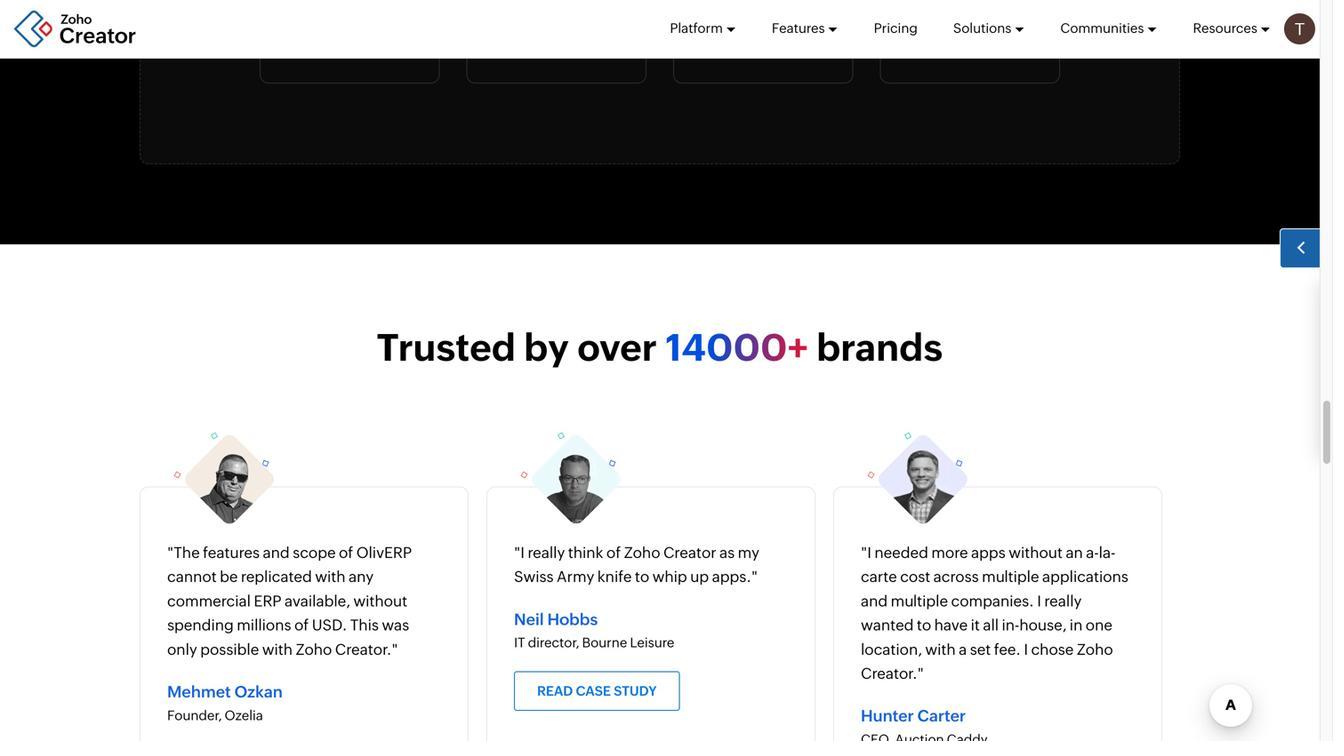 Task type: describe. For each thing, give the bounding box(es) containing it.
hunter carter
[[861, 708, 966, 726]]

case
[[576, 684, 611, 700]]

up
[[690, 569, 709, 586]]

any
[[349, 569, 374, 586]]

trusted
[[377, 326, 516, 369]]

features
[[203, 544, 260, 562]]

more
[[932, 544, 968, 562]]

and inside "i needed more apps without an a-la- carte cost across multiple applications and multiple companies. i really wanted to have it all in-house, in one location, with a set fee. i chose zoho creator."
[[861, 593, 888, 610]]

1 4.3/ 5 from the left
[[742, 39, 785, 59]]

0 horizontal spatial with
[[262, 641, 293, 659]]

one
[[1086, 617, 1113, 634]]

only
[[167, 641, 197, 659]]

study
[[614, 684, 657, 700]]

"i needed more apps without an a-la- carte cost across multiple applications and multiple companies. i really wanted to have it all in-house, in one location, with a set fee. i chose zoho creator."
[[861, 544, 1129, 683]]

cannot
[[167, 569, 217, 586]]

"the
[[167, 544, 200, 562]]

house,
[[1020, 617, 1067, 634]]

think
[[568, 544, 604, 562]]

knife
[[598, 569, 632, 586]]

have
[[935, 617, 968, 634]]

army
[[557, 569, 595, 586]]

it
[[514, 636, 525, 651]]

9.1/ 10
[[535, 39, 578, 59]]

this
[[350, 617, 379, 634]]

across
[[934, 569, 979, 586]]

0 horizontal spatial multiple
[[891, 593, 948, 610]]

without inside "the features and scope of oliverp cannot be replicated with any commercial erp available, without spending millions of usd. this was only possible with zoho creator."
[[353, 593, 408, 610]]

of inside "i really think of zoho creator as my swiss army knife to whip up apps."
[[607, 544, 621, 562]]

really inside "i needed more apps without an a-la- carte cost across multiple applications and multiple companies. i really wanted to have it all in-house, in one location, with a set fee. i chose zoho creator."
[[1045, 593, 1082, 610]]

neil
[[514, 611, 544, 629]]

really inside "i really think of zoho creator as my swiss army knife to whip up apps."
[[528, 544, 565, 562]]

9.1/
[[535, 39, 564, 59]]

my
[[738, 544, 760, 562]]

wanted
[[861, 617, 914, 634]]

neil hobbs​ it director, bourne leisure
[[514, 611, 675, 651]]

spending
[[167, 617, 234, 634]]

0 horizontal spatial of
[[294, 617, 309, 634]]

millions
[[237, 617, 291, 634]]

with inside "i needed more apps without an a-la- carte cost across multiple applications and multiple companies. i really wanted to have it all in-house, in one location, with a set fee. i chose zoho creator."
[[925, 641, 956, 659]]

solutions
[[953, 20, 1012, 36]]

pricing
[[874, 20, 918, 36]]

was
[[382, 617, 409, 634]]

1 ★★★★★ from the left
[[719, 6, 808, 24]]

an
[[1066, 544, 1083, 562]]

terry turtle image
[[1284, 13, 1316, 44]]

founder,
[[167, 708, 222, 724]]

usd.
[[312, 617, 347, 634]]

available,
[[285, 593, 350, 610]]

commercial
[[167, 593, 251, 610]]

fee.
[[994, 641, 1021, 659]]

5 inside 4.7/ 5
[[363, 44, 370, 58]]

0 vertical spatial multiple
[[982, 569, 1039, 586]]

zoho inside "i really think of zoho creator as my swiss army knife to whip up apps."
[[624, 544, 660, 562]]

in-
[[1002, 617, 1020, 634]]

zoho creator logo image
[[13, 9, 138, 48]]

it
[[971, 617, 980, 634]]

neil hobbs​ image
[[532, 435, 621, 524]]

companies.
[[951, 593, 1034, 610]]

brands
[[817, 326, 943, 369]]

2 5 from the left
[[777, 44, 785, 58]]

mehmet ozkan image
[[185, 435, 274, 524]]

mehmet ozkan founder, ozelia
[[167, 684, 283, 724]]

carter
[[918, 708, 966, 726]]

to inside "i really think of zoho creator as my swiss army knife to whip up apps."
[[635, 569, 649, 586]]

chose
[[1031, 641, 1074, 659]]

hunter carter image
[[879, 435, 968, 524]]

0 vertical spatial i
[[1037, 593, 1042, 610]]

trusted by over 14000+ brands
[[377, 326, 943, 369]]

oliverp
[[356, 544, 412, 562]]

pricing link
[[874, 0, 918, 57]]

needed
[[875, 544, 929, 562]]



Task type: vqa. For each thing, say whether or not it's contained in the screenshot.
spending
yes



Task type: locate. For each thing, give the bounding box(es) containing it.
la-
[[1099, 544, 1116, 562]]

replicated
[[241, 569, 312, 586]]

as
[[720, 544, 735, 562]]

0 horizontal spatial 4.3/
[[742, 39, 777, 59]]

to right knife
[[635, 569, 649, 586]]

creator." inside "i needed more apps without an a-la- carte cost across multiple applications and multiple companies. i really wanted to have it all in-house, in one location, with a set fee. i chose zoho creator."
[[861, 665, 924, 683]]

1 horizontal spatial without
[[1009, 544, 1063, 562]]

"i up carte at the bottom
[[861, 544, 872, 562]]

read
[[537, 684, 573, 700]]

0 horizontal spatial i
[[1024, 641, 1028, 659]]

0 vertical spatial creator."
[[335, 641, 398, 659]]

"i inside "i really think of zoho creator as my swiss army knife to whip up apps."
[[514, 544, 525, 562]]

zoho
[[624, 544, 660, 562], [296, 641, 332, 659], [1077, 641, 1113, 659]]

bourne
[[582, 636, 627, 651]]

1 vertical spatial to
[[917, 617, 931, 634]]

to left have at the bottom
[[917, 617, 931, 634]]

and
[[263, 544, 290, 562], [861, 593, 888, 610]]

0 horizontal spatial and
[[263, 544, 290, 562]]

zoho down one
[[1077, 641, 1113, 659]]

14000+
[[666, 326, 808, 369]]

1 vertical spatial and
[[861, 593, 888, 610]]

1 vertical spatial really
[[1045, 593, 1082, 610]]

1 5 from the left
[[363, 44, 370, 58]]

apps
[[971, 544, 1006, 562]]

possible
[[200, 641, 259, 659]]

features
[[772, 20, 825, 36]]

erp
[[254, 593, 282, 610]]

0 horizontal spatial really
[[528, 544, 565, 562]]

creator."
[[335, 641, 398, 659], [861, 665, 924, 683]]

2 4.3/ from the left
[[949, 39, 984, 59]]

creator." inside "the features and scope of oliverp cannot be replicated with any commercial erp available, without spending millions of usd. this was only possible with zoho creator."
[[335, 641, 398, 659]]

2 "i from the left
[[861, 544, 872, 562]]

"i inside "i needed more apps without an a-la- carte cost across multiple applications and multiple companies. i really wanted to have it all in-house, in one location, with a set fee. i chose zoho creator."
[[861, 544, 872, 562]]

zoho inside "the features and scope of oliverp cannot be replicated with any commercial erp available, without spending millions of usd. this was only possible with zoho creator."
[[296, 641, 332, 659]]

4.3/ 5 down 'solutions'
[[949, 39, 992, 59]]

0 horizontal spatial without
[[353, 593, 408, 610]]

by
[[524, 326, 569, 369]]

of up any at the bottom left of the page
[[339, 544, 353, 562]]

1 horizontal spatial of
[[339, 544, 353, 562]]

apps."
[[712, 569, 758, 586]]

carte
[[861, 569, 897, 586]]

★★★★★
[[719, 6, 808, 24], [926, 6, 1015, 24]]

1 horizontal spatial 4.3/ 5
[[949, 39, 992, 59]]

and up replicated
[[263, 544, 290, 562]]

without inside "i needed more apps without an a-la- carte cost across multiple applications and multiple companies. i really wanted to have it all in-house, in one location, with a set fee. i chose zoho creator."
[[1009, 544, 1063, 562]]

1 horizontal spatial ★★★★★
[[926, 6, 1015, 24]]

mehmet
[[167, 684, 231, 702]]

1 horizontal spatial to
[[917, 617, 931, 634]]

a-
[[1086, 544, 1099, 562]]

4.7/
[[329, 39, 363, 59]]

0 horizontal spatial ★★★★★
[[719, 6, 808, 24]]

to inside "i needed more apps without an a-la- carte cost across multiple applications and multiple companies. i really wanted to have it all in-house, in one location, with a set fee. i chose zoho creator."
[[917, 617, 931, 634]]

1 vertical spatial without
[[353, 593, 408, 610]]

"the features and scope of oliverp cannot be replicated with any commercial erp available, without spending millions of usd. this was only possible with zoho creator."
[[167, 544, 412, 659]]

creator
[[664, 544, 717, 562]]

1 horizontal spatial i
[[1037, 593, 1042, 610]]

1 horizontal spatial and
[[861, 593, 888, 610]]

0 vertical spatial without
[[1009, 544, 1063, 562]]

platform
[[670, 20, 723, 36]]

2 horizontal spatial of
[[607, 544, 621, 562]]

1 horizontal spatial 4.3/
[[949, 39, 984, 59]]

4.3/ 5 down features at the top of page
[[742, 39, 785, 59]]

hunter
[[861, 708, 914, 726]]

i right fee.
[[1024, 641, 1028, 659]]

applications
[[1042, 569, 1129, 586]]

set
[[970, 641, 991, 659]]

of up knife
[[607, 544, 621, 562]]

whip
[[653, 569, 687, 586]]

with up "available,"
[[315, 569, 346, 586]]

over
[[577, 326, 657, 369]]

"i really think of zoho creator as my swiss army knife to whip up apps."
[[514, 544, 760, 586]]

and down carte at the bottom
[[861, 593, 888, 610]]

creator." down location,
[[861, 665, 924, 683]]

2 4.3/ 5 from the left
[[949, 39, 992, 59]]

4.3/
[[742, 39, 777, 59], [949, 39, 984, 59]]

location,
[[861, 641, 922, 659]]

1 horizontal spatial 5
[[777, 44, 785, 58]]

without left an
[[1009, 544, 1063, 562]]

with down millions
[[262, 641, 293, 659]]

"i for "i needed more apps without an a-la- carte cost across multiple applications and multiple companies. i really wanted to have it all in-house, in one location, with a set fee. i chose zoho creator."
[[861, 544, 872, 562]]

0 horizontal spatial 5
[[363, 44, 370, 58]]

1 "i from the left
[[514, 544, 525, 562]]

1 4.3/ from the left
[[742, 39, 777, 59]]

4.7/ 5
[[329, 39, 370, 59]]

"i up swiss
[[514, 544, 525, 562]]

hobbs​
[[548, 611, 598, 629]]

0 vertical spatial really
[[528, 544, 565, 562]]

really up in
[[1045, 593, 1082, 610]]

0 horizontal spatial 4.3/ 5
[[742, 39, 785, 59]]

of left usd.
[[294, 617, 309, 634]]

4.3/ down 'solutions'
[[949, 39, 984, 59]]

1 horizontal spatial with
[[315, 569, 346, 586]]

1 horizontal spatial zoho
[[624, 544, 660, 562]]

zoho inside "i needed more apps without an a-la- carte cost across multiple applications and multiple companies. i really wanted to have it all in-house, in one location, with a set fee. i chose zoho creator."
[[1077, 641, 1113, 659]]

1 vertical spatial creator."
[[861, 665, 924, 683]]

leisure
[[630, 636, 675, 651]]

5
[[363, 44, 370, 58], [777, 44, 785, 58], [984, 44, 992, 58]]

0 vertical spatial to
[[635, 569, 649, 586]]

0 horizontal spatial zoho
[[296, 641, 332, 659]]

4.3/ down features at the top of page
[[742, 39, 777, 59]]

2 horizontal spatial zoho
[[1077, 641, 1113, 659]]

0 horizontal spatial to
[[635, 569, 649, 586]]

really
[[528, 544, 565, 562], [1045, 593, 1082, 610]]

director,
[[528, 636, 579, 651]]

0 vertical spatial and
[[263, 544, 290, 562]]

1 horizontal spatial really
[[1045, 593, 1082, 610]]

in
[[1070, 617, 1083, 634]]

of
[[339, 544, 353, 562], [607, 544, 621, 562], [294, 617, 309, 634]]

1 vertical spatial multiple
[[891, 593, 948, 610]]

zoho down usd.
[[296, 641, 332, 659]]

really up swiss
[[528, 544, 565, 562]]

1 vertical spatial i
[[1024, 641, 1028, 659]]

creator." down this
[[335, 641, 398, 659]]

4.3/ 5
[[742, 39, 785, 59], [949, 39, 992, 59]]

multiple up "companies."
[[982, 569, 1039, 586]]

1 horizontal spatial "i
[[861, 544, 872, 562]]

zoho up knife
[[624, 544, 660, 562]]

multiple down "cost"
[[891, 593, 948, 610]]

be
[[220, 569, 238, 586]]

without
[[1009, 544, 1063, 562], [353, 593, 408, 610]]

swiss
[[514, 569, 554, 586]]

0 horizontal spatial creator."
[[335, 641, 398, 659]]

cost
[[900, 569, 931, 586]]

2 ★★★★★ from the left
[[926, 6, 1015, 24]]

read case study link
[[514, 672, 680, 712]]

with left a
[[925, 641, 956, 659]]

communities
[[1061, 20, 1144, 36]]

multiple
[[982, 569, 1039, 586], [891, 593, 948, 610]]

0 horizontal spatial "i
[[514, 544, 525, 562]]

1 horizontal spatial multiple
[[982, 569, 1039, 586]]

read case study
[[537, 684, 657, 700]]

ozelia
[[225, 708, 263, 724]]

3 5 from the left
[[984, 44, 992, 58]]

a
[[959, 641, 967, 659]]

1 horizontal spatial creator."
[[861, 665, 924, 683]]

2 horizontal spatial with
[[925, 641, 956, 659]]

i
[[1037, 593, 1042, 610], [1024, 641, 1028, 659]]

ozkan
[[235, 684, 283, 702]]

i up the "house,"
[[1037, 593, 1042, 610]]

resources
[[1193, 20, 1258, 36]]

"i for "i really think of zoho creator as my swiss army knife to whip up apps."
[[514, 544, 525, 562]]

2 horizontal spatial 5
[[984, 44, 992, 58]]

with
[[315, 569, 346, 586], [262, 641, 293, 659], [925, 641, 956, 659]]

"i
[[514, 544, 525, 562], [861, 544, 872, 562]]

all
[[983, 617, 999, 634]]

without up was in the bottom of the page
[[353, 593, 408, 610]]

scope
[[293, 544, 336, 562]]

10
[[564, 44, 578, 58]]

to
[[635, 569, 649, 586], [917, 617, 931, 634]]

and inside "the features and scope of oliverp cannot be replicated with any commercial erp available, without spending millions of usd. this was only possible with zoho creator."
[[263, 544, 290, 562]]



